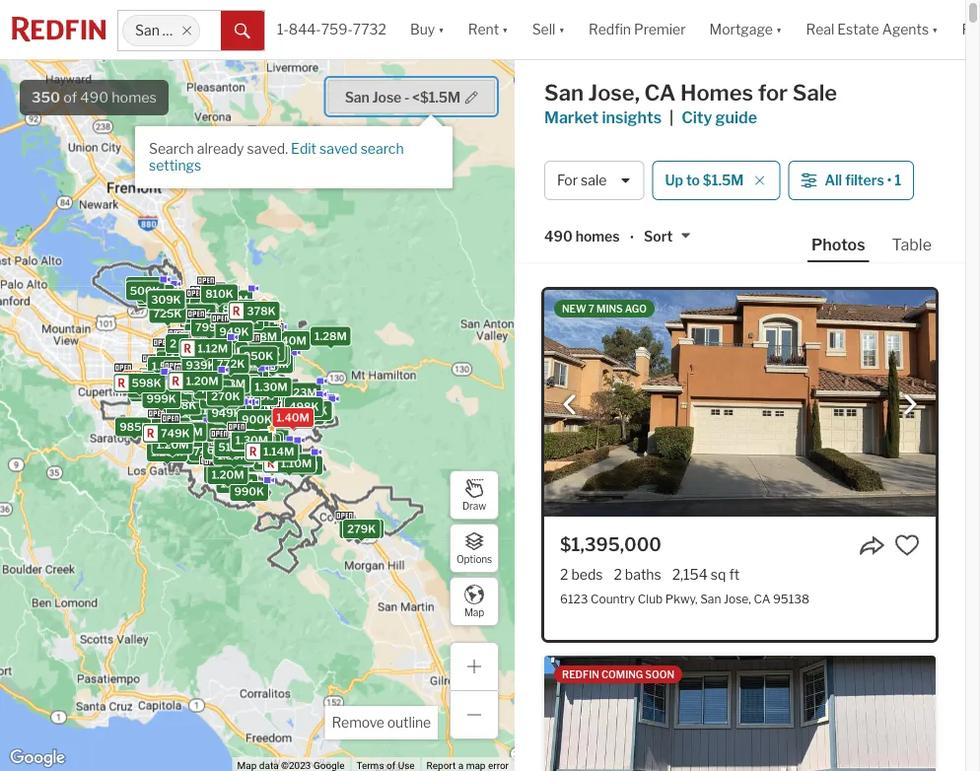 Task type: describe. For each thing, give the bounding box(es) containing it.
1 vertical spatial 1.24m
[[256, 446, 288, 459]]

market
[[544, 107, 599, 127]]

ft
[[729, 566, 740, 583]]

1 horizontal spatial 399k
[[228, 380, 258, 393]]

2 vertical spatial 1.35m
[[240, 432, 273, 445]]

jose, inside 'san jose, ca homes for sale market insights | city guide'
[[588, 79, 640, 106]]

1 vertical spatial 1.25m
[[244, 430, 276, 443]]

sell ▾
[[532, 21, 565, 38]]

425k
[[205, 393, 235, 405]]

homes inside 490 homes •
[[576, 228, 620, 245]]

880k
[[298, 402, 328, 415]]

redfin
[[562, 669, 599, 680]]

569k
[[217, 441, 247, 454]]

city
[[682, 107, 712, 127]]

1 1.48m from the left
[[213, 377, 246, 390]]

588k
[[233, 405, 263, 418]]

2 vertical spatial 975k
[[185, 393, 214, 406]]

1 horizontal spatial 389k
[[249, 437, 278, 450]]

san jose, ca homes for sale market insights | city guide
[[544, 79, 837, 127]]

buy ▾ button
[[398, 0, 456, 59]]

1 horizontal spatial 620k
[[251, 442, 281, 455]]

2 vertical spatial 989k
[[258, 439, 288, 451]]

720k
[[194, 341, 223, 353]]

saved.
[[247, 140, 288, 157]]

map button
[[450, 577, 499, 626]]

0 horizontal spatial 1.33m
[[169, 376, 201, 389]]

0 vertical spatial 1.35m
[[180, 391, 212, 404]]

0 horizontal spatial 578k
[[122, 375, 151, 387]]

639k
[[168, 425, 198, 438]]

estate
[[838, 21, 879, 38]]

590k
[[204, 347, 234, 360]]

<$1.5m
[[412, 89, 461, 106]]

772k
[[217, 358, 245, 370]]

250k
[[210, 414, 240, 427]]

photo of 3433 wine cork way, san jose, ca 95124 image
[[544, 656, 936, 771]]

0 vertical spatial 990k
[[247, 332, 277, 345]]

0 horizontal spatial 4
[[144, 382, 151, 395]]

350
[[32, 89, 60, 106]]

440k
[[214, 399, 244, 412]]

2 vertical spatial 990k
[[234, 485, 264, 498]]

629k
[[172, 384, 201, 397]]

0 vertical spatial 430k
[[225, 377, 255, 390]]

up to $1.5m button
[[652, 161, 780, 200]]

680k
[[206, 447, 236, 460]]

|
[[670, 107, 674, 127]]

0 vertical spatial 1.18m
[[194, 300, 225, 313]]

881k
[[239, 424, 267, 437]]

845k
[[289, 409, 319, 422]]

956k
[[233, 331, 263, 344]]

810k
[[205, 287, 234, 300]]

favorite button checkbox
[[894, 533, 920, 558]]

6123 country club pkwy, san jose, ca 95138
[[560, 592, 810, 606]]

0 vertical spatial 625k
[[183, 352, 213, 365]]

2 vertical spatial 725k
[[229, 436, 258, 449]]

350 of 490 homes
[[32, 89, 157, 106]]

0 horizontal spatial 490
[[80, 89, 109, 106]]

1 horizontal spatial 1.28m
[[245, 330, 277, 343]]

-
[[404, 89, 409, 106]]

378k
[[247, 305, 276, 317]]

▾ for rent ▾
[[502, 21, 508, 38]]

photos
[[812, 235, 865, 254]]

real estate agents ▾
[[806, 21, 938, 38]]

568k
[[198, 370, 228, 383]]

remove san jose image
[[181, 25, 193, 36]]

1 vertical spatial ca
[[754, 592, 771, 606]]

1 horizontal spatial 4 units
[[189, 363, 226, 375]]

coming
[[601, 669, 643, 680]]

draw
[[462, 500, 486, 512]]

all
[[825, 172, 842, 189]]

7732
[[353, 21, 386, 38]]

980k
[[229, 329, 259, 342]]

0 horizontal spatial 1.28m
[[151, 446, 183, 458]]

1 vertical spatial 1.18m
[[207, 322, 238, 335]]

1 horizontal spatial 749k
[[193, 445, 222, 458]]

outline
[[387, 714, 431, 731]]

0 horizontal spatial 620k
[[191, 431, 221, 444]]

449k
[[217, 399, 246, 411]]

1 vertical spatial 859k
[[211, 407, 241, 419]]

2 1.48m from the left
[[144, 377, 176, 390]]

▾ for buy ▾
[[438, 21, 444, 38]]

675k
[[223, 339, 252, 352]]

0 horizontal spatial 749k
[[161, 427, 190, 440]]

298k
[[152, 293, 181, 306]]

0 vertical spatial 989k
[[130, 280, 160, 293]]

1 vertical spatial 1.49m
[[234, 424, 267, 437]]

0 horizontal spatial homes
[[112, 89, 157, 106]]

pkwy,
[[665, 592, 698, 606]]

new
[[562, 303, 586, 315]]

789k
[[173, 388, 202, 401]]

1 vertical spatial jose,
[[724, 592, 751, 606]]

up
[[665, 172, 683, 189]]

market insights link
[[515, 106, 662, 129]]

redfin premier
[[589, 21, 686, 38]]

668k
[[167, 399, 197, 412]]

0 vertical spatial 1.24m
[[278, 413, 310, 426]]

1 vertical spatial 850k
[[187, 357, 217, 369]]

525k
[[253, 386, 282, 399]]

300k
[[189, 327, 219, 340]]

country
[[591, 592, 635, 606]]

798k
[[160, 409, 189, 422]]

buy ▾
[[410, 21, 444, 38]]

1 vertical spatial 260k
[[210, 411, 240, 424]]

0 vertical spatial 975k
[[216, 345, 245, 358]]

1.09m
[[247, 426, 280, 439]]

0 horizontal spatial 1.02m
[[142, 291, 174, 304]]

remove
[[332, 714, 384, 731]]

938k
[[293, 407, 322, 420]]

1 vertical spatial 625k
[[160, 409, 189, 422]]

95138
[[773, 592, 810, 606]]

649k
[[168, 426, 198, 439]]

1 vertical spatial 725k
[[161, 355, 190, 367]]

▾ for sell ▾
[[559, 21, 565, 38]]

2 vertical spatial 850k
[[225, 418, 255, 430]]

google image
[[5, 746, 70, 771]]

844-
[[289, 21, 321, 38]]

1.21m
[[222, 315, 252, 328]]

775k
[[193, 357, 221, 369]]

san for san jose, ca homes for sale market insights | city guide
[[544, 79, 584, 106]]

map
[[464, 607, 484, 619]]

san for san jose
[[135, 22, 160, 39]]

jose for san jose
[[163, 22, 192, 39]]

search already saved.
[[149, 140, 291, 157]]

real estate agents ▾ link
[[806, 0, 938, 59]]

1.13m
[[255, 349, 286, 362]]

1 vertical spatial 1.00m
[[207, 340, 241, 353]]

mortgage ▾
[[710, 21, 782, 38]]

0 horizontal spatial 750k
[[203, 373, 233, 386]]

sell ▾ button
[[532, 0, 565, 59]]

1.43m
[[192, 395, 225, 408]]

1 vertical spatial 989k
[[228, 373, 258, 386]]

849k
[[193, 339, 223, 351]]

0 vertical spatial 1.00m
[[241, 326, 274, 338]]

745k
[[170, 389, 199, 402]]

819k
[[134, 386, 162, 399]]

of
[[63, 89, 77, 106]]

0 vertical spatial 4
[[189, 363, 196, 375]]

1 horizontal spatial 750k
[[253, 383, 283, 396]]

665k
[[154, 438, 184, 451]]

up to $1.5m
[[665, 172, 744, 189]]

• for all filters • 1
[[887, 172, 892, 189]]

agents
[[882, 21, 929, 38]]

0 horizontal spatial 660k
[[170, 386, 200, 399]]

photo of 6123 country club pkwy, san jose, ca 95138 image
[[544, 290, 936, 517]]

sell ▾ button
[[520, 0, 577, 59]]

$1,395,000
[[560, 534, 662, 555]]

rent ▾ button
[[456, 0, 520, 59]]

0 vertical spatial 699k
[[290, 409, 320, 422]]

previous button image
[[560, 395, 580, 414]]

2 horizontal spatial 1.28m
[[315, 330, 347, 343]]

to
[[686, 172, 700, 189]]

sell
[[532, 21, 556, 38]]

400k
[[204, 393, 235, 406]]

940k
[[164, 351, 194, 364]]

remove outline button
[[325, 706, 438, 740]]

0 vertical spatial 1.25m
[[148, 374, 180, 387]]

1 horizontal spatial 660k
[[225, 376, 255, 389]]

1 horizontal spatial 190k
[[235, 417, 263, 430]]



Task type: locate. For each thing, give the bounding box(es) containing it.
san left 'remove san jose' icon
[[135, 22, 160, 39]]

750k up '729k'
[[253, 383, 283, 396]]

900k
[[242, 413, 272, 426]]

1.29m
[[208, 320, 240, 333], [233, 323, 265, 335], [258, 357, 290, 370], [193, 402, 225, 415]]

1 horizontal spatial jose
[[372, 89, 402, 106]]

1 horizontal spatial 1.48m
[[213, 377, 246, 390]]

578k up '715k'
[[122, 375, 151, 387]]

385k
[[219, 364, 249, 376]]

san left -
[[345, 89, 370, 106]]

547k
[[232, 403, 262, 416]]

mortgage ▾ button
[[698, 0, 794, 59]]

2,154 sq ft
[[672, 566, 740, 583]]

0 vertical spatial jose,
[[588, 79, 640, 106]]

1 vertical spatial 389k
[[249, 437, 278, 450]]

dialog
[[135, 114, 453, 188]]

9
[[194, 393, 202, 405]]

san for san jose - <$1.5m
[[345, 89, 370, 106]]

1-844-759-7732
[[277, 21, 386, 38]]

499k
[[122, 374, 152, 386], [288, 401, 317, 414]]

1 horizontal spatial 499k
[[288, 401, 317, 414]]

429k
[[249, 435, 279, 448]]

mortgage ▾ button
[[710, 0, 782, 59]]

990k down 535k
[[234, 485, 264, 498]]

1 vertical spatial 749k
[[193, 445, 222, 458]]

1 vertical spatial 7
[[262, 447, 269, 460]]

0 vertical spatial 1.02m
[[142, 291, 174, 304]]

4 left 745k
[[144, 382, 151, 395]]

470k
[[236, 437, 265, 450]]

1.20m
[[236, 315, 268, 327], [225, 332, 258, 345], [212, 336, 244, 349], [198, 343, 230, 356], [208, 347, 241, 359], [198, 350, 231, 363], [189, 352, 222, 365], [170, 372, 203, 385], [186, 375, 219, 388], [183, 376, 216, 389], [184, 379, 217, 392], [208, 405, 241, 418], [242, 417, 275, 430], [240, 421, 272, 434], [156, 438, 189, 451], [286, 459, 318, 472], [212, 469, 244, 481]]

redfin premier button
[[577, 0, 698, 59]]

ca left 95138
[[754, 592, 771, 606]]

0 horizontal spatial 859k
[[211, 407, 241, 419]]

1 ▾ from the left
[[438, 21, 444, 38]]

859k
[[246, 345, 276, 358], [211, 407, 241, 419]]

1.12m
[[198, 342, 228, 355]]

1 vertical spatial •
[[630, 229, 634, 246]]

0 horizontal spatial 4 units
[[144, 382, 181, 395]]

800k
[[230, 307, 260, 319], [274, 396, 304, 408], [286, 406, 316, 419], [211, 411, 241, 424]]

• for 490 homes •
[[630, 229, 634, 246]]

725k
[[153, 307, 182, 320], [161, 355, 190, 367], [229, 436, 258, 449]]

new 7 mins ago
[[562, 303, 647, 315]]

535k
[[207, 447, 237, 460]]

san down the 2,154 sq ft
[[700, 592, 721, 606]]

1.23m
[[191, 378, 223, 391], [285, 386, 317, 399], [161, 387, 193, 400]]

490 right of
[[80, 89, 109, 106]]

1.28m up 909k
[[245, 330, 277, 343]]

1 horizontal spatial ca
[[754, 592, 771, 606]]

0 vertical spatial 1.33m
[[169, 376, 201, 389]]

1 vertical spatial 430k
[[254, 431, 284, 444]]

0 horizontal spatial 499k
[[122, 374, 152, 386]]

0 vertical spatial 260k
[[182, 307, 211, 320]]

4 ▾ from the left
[[776, 21, 782, 38]]

ago
[[625, 303, 647, 315]]

0 horizontal spatial 190k
[[200, 399, 228, 412]]

0 vertical spatial ca
[[644, 79, 676, 106]]

search
[[361, 140, 404, 157]]

1 vertical spatial 1.33m
[[296, 407, 328, 420]]

370k
[[141, 288, 170, 301]]

jose for san jose - <$1.5m
[[372, 89, 402, 106]]

1 vertical spatial 499k
[[288, 401, 317, 414]]

homes up search
[[112, 89, 157, 106]]

0 vertical spatial 859k
[[246, 345, 276, 358]]

1.49m
[[218, 408, 251, 421], [234, 424, 267, 437]]

490 inside 490 homes •
[[544, 228, 573, 245]]

all filters • 1 button
[[788, 161, 914, 200]]

888k
[[212, 325, 242, 338]]

1.25m
[[148, 374, 180, 387], [244, 430, 276, 443], [208, 467, 240, 480]]

1 vertical spatial 999k
[[213, 415, 243, 428]]

homes down for sale button
[[576, 228, 620, 245]]

2 vertical spatial 625k
[[193, 430, 223, 443]]

2 horizontal spatial 1.33m
[[296, 407, 328, 420]]

645k
[[213, 418, 242, 431]]

1 horizontal spatial 1.25m
[[208, 467, 240, 480]]

360k
[[246, 437, 276, 450]]

0 vertical spatial 578k
[[187, 356, 217, 368]]

2
[[188, 299, 194, 312], [176, 307, 183, 320], [210, 319, 216, 332], [170, 337, 177, 350], [177, 375, 183, 388], [220, 413, 227, 426], [343, 523, 350, 535], [560, 566, 568, 583], [614, 566, 622, 583]]

1 horizontal spatial 699k
[[290, 409, 320, 422]]

jose left -
[[372, 89, 402, 106]]

sale
[[793, 79, 837, 106]]

san inside 'san jose, ca homes for sale market insights | city guide'
[[544, 79, 584, 106]]

0 vertical spatial 399k
[[188, 330, 218, 343]]

favorite button image
[[894, 533, 920, 558]]

589k
[[225, 378, 255, 390], [197, 386, 227, 399], [227, 394, 256, 407], [288, 398, 318, 411]]

2 vertical spatial 1.00m
[[183, 372, 216, 385]]

▾ right 'sell'
[[559, 21, 565, 38]]

next button image
[[900, 395, 920, 414]]

None search field
[[200, 11, 221, 50]]

san jose - <$1.5m
[[345, 89, 461, 106]]

730k
[[239, 383, 268, 396]]

909k
[[251, 345, 281, 358]]

▾ right the "mortgage"
[[776, 21, 782, 38]]

photos button
[[808, 234, 888, 262]]

0 vertical spatial 850k
[[222, 303, 252, 315]]

draw button
[[450, 470, 499, 520]]

2 vertical spatial 1.18m
[[194, 404, 225, 417]]

575k
[[150, 429, 179, 442]]

490
[[80, 89, 109, 106], [544, 228, 573, 245]]

989k
[[130, 280, 160, 293], [228, 373, 258, 386], [258, 439, 288, 451]]

2 baths
[[614, 566, 661, 583]]

remove outline
[[332, 714, 431, 731]]

map region
[[0, 34, 637, 771]]

399k up 829k
[[188, 330, 218, 343]]

1.15m
[[228, 318, 258, 331], [219, 326, 250, 339], [176, 340, 207, 353], [230, 363, 261, 376], [256, 444, 286, 457]]

ca up |
[[644, 79, 676, 106]]

1.28m down 575k
[[151, 446, 183, 458]]

976k
[[265, 447, 294, 460]]

2 vertical spatial 1.25m
[[208, 467, 240, 480]]

1.30m
[[208, 321, 241, 334], [197, 326, 229, 339], [170, 352, 203, 365], [255, 381, 288, 394], [165, 397, 198, 409], [209, 406, 242, 418], [297, 408, 330, 421], [226, 421, 258, 434], [180, 427, 213, 440], [235, 434, 268, 447], [216, 448, 249, 461], [218, 449, 250, 462], [228, 456, 261, 469], [256, 457, 288, 470], [221, 477, 253, 490]]

3 ▾ from the left
[[559, 21, 565, 38]]

759-
[[321, 21, 353, 38]]

0 vertical spatial 1.49m
[[218, 408, 251, 421]]

0 horizontal spatial 1.25m
[[148, 374, 180, 387]]

490 down for
[[544, 228, 573, 245]]

▾ for mortgage ▾
[[776, 21, 782, 38]]

submit search image
[[235, 23, 250, 39]]

• inside 490 homes •
[[630, 229, 634, 246]]

1 horizontal spatial 1.02m
[[228, 398, 260, 411]]

0 horizontal spatial •
[[630, 229, 634, 246]]

750k
[[203, 373, 233, 386], [253, 383, 283, 396]]

1.07m
[[179, 369, 212, 382]]

dialog containing search already saved.
[[135, 114, 453, 188]]

7 inside map region
[[262, 447, 269, 460]]

399k down 595k at top
[[228, 380, 258, 393]]

▾ right agents
[[932, 21, 938, 38]]

for sale
[[557, 172, 607, 189]]

190k
[[200, 399, 228, 412], [235, 417, 263, 430]]

0 horizontal spatial ca
[[644, 79, 676, 106]]

jose, up insights
[[588, 79, 640, 106]]

1.50m
[[216, 293, 248, 306], [206, 298, 239, 311], [161, 350, 194, 362], [256, 358, 289, 370], [152, 360, 185, 373], [150, 365, 183, 378], [149, 381, 182, 393], [194, 398, 227, 411], [195, 421, 228, 434]]

0 vertical spatial 749k
[[161, 427, 190, 440]]

0 vertical spatial 725k
[[153, 307, 182, 320]]

• left the sort
[[630, 229, 634, 246]]

899k
[[218, 349, 248, 362], [187, 358, 217, 371], [164, 397, 194, 410], [298, 404, 328, 417], [210, 426, 240, 439]]

260k
[[182, 307, 211, 320], [210, 411, 240, 424]]

1 horizontal spatial 578k
[[187, 356, 217, 368]]

828k
[[174, 376, 204, 389]]

0 horizontal spatial 399k
[[188, 330, 218, 343]]

2 horizontal spatial 1.25m
[[244, 430, 276, 443]]

990k up 909k
[[247, 332, 277, 345]]

san jose
[[135, 22, 192, 39]]

0 vertical spatial 190k
[[200, 399, 228, 412]]

1 vertical spatial 4
[[144, 382, 151, 395]]

2 ▾ from the left
[[502, 21, 508, 38]]

305k
[[221, 328, 251, 341]]

0 horizontal spatial 999k
[[146, 392, 176, 405]]

real
[[806, 21, 835, 38]]

0 vertical spatial 999k
[[146, 392, 176, 405]]

jose left submit search icon
[[163, 22, 192, 39]]

for
[[758, 79, 788, 106]]

1.28m up 469k at the bottom of the page
[[315, 330, 347, 343]]

0 vertical spatial 389k
[[141, 289, 171, 302]]

• inside button
[[887, 172, 892, 189]]

750k up 270k
[[203, 373, 233, 386]]

1 horizontal spatial •
[[887, 172, 892, 189]]

1 horizontal spatial 859k
[[246, 345, 276, 358]]

fee
[[962, 21, 980, 38]]

999k down 440k in the left bottom of the page
[[213, 415, 243, 428]]

1 horizontal spatial 999k
[[213, 415, 243, 428]]

1.48m down 595k at top
[[213, 377, 246, 390]]

san up market
[[544, 79, 584, 106]]

2 units
[[188, 299, 224, 312], [176, 307, 213, 320], [210, 319, 246, 332], [170, 337, 206, 350], [177, 375, 213, 388], [220, 413, 256, 426], [343, 523, 380, 535]]

homes
[[112, 89, 157, 106], [576, 228, 620, 245]]

1 vertical spatial 1.35m
[[216, 407, 249, 420]]

4 up 828k
[[189, 363, 196, 375]]

1 horizontal spatial 7
[[589, 303, 595, 315]]

table button
[[888, 234, 936, 260]]

5 ▾ from the left
[[932, 21, 938, 38]]

0 vertical spatial •
[[887, 172, 892, 189]]

0 horizontal spatial jose
[[163, 22, 192, 39]]

999k down 598k
[[146, 392, 176, 405]]

2 vertical spatial 1.33m
[[258, 454, 290, 467]]

remove up to $1.5m image
[[754, 175, 766, 186]]

578k down 968k
[[187, 356, 217, 368]]

baths
[[625, 566, 661, 583]]

349k
[[244, 390, 274, 402], [205, 399, 235, 411], [221, 414, 250, 427]]

1 vertical spatial 4 units
[[144, 382, 181, 395]]

0 vertical spatial 499k
[[122, 374, 152, 386]]

city guide link
[[682, 106, 761, 129]]

729k
[[232, 402, 261, 415]]

1.40m
[[198, 297, 231, 310], [166, 302, 199, 315], [273, 334, 306, 347], [198, 342, 231, 355], [188, 344, 221, 357], [169, 365, 202, 378], [277, 411, 310, 424], [170, 425, 203, 438], [184, 427, 217, 440], [219, 431, 252, 444], [154, 433, 187, 446], [240, 444, 273, 457], [190, 449, 223, 462]]

0 horizontal spatial 1.48m
[[144, 377, 176, 390]]

0 vertical spatial homes
[[112, 89, 157, 106]]

990k up 745k
[[161, 375, 191, 388]]

0 horizontal spatial 7
[[262, 447, 269, 460]]

san inside button
[[345, 89, 370, 106]]

1 vertical spatial 399k
[[228, 380, 258, 393]]

table
[[892, 235, 932, 254]]

1 vertical spatial 975k
[[172, 373, 201, 386]]

1.10m
[[253, 348, 284, 361], [196, 406, 227, 418], [214, 407, 245, 420], [217, 408, 248, 420], [212, 410, 243, 423], [247, 415, 278, 428], [173, 425, 204, 438], [281, 457, 312, 470]]

430k
[[225, 377, 255, 390], [254, 431, 284, 444]]

1 vertical spatial 990k
[[161, 375, 191, 388]]

ca inside 'san jose, ca homes for sale market insights | city guide'
[[644, 79, 676, 106]]

1
[[895, 172, 901, 189]]

san jose - <$1.5m button
[[328, 80, 495, 113]]

1 vertical spatial jose
[[372, 89, 402, 106]]

1.48m up '715k'
[[144, 377, 176, 390]]

829k
[[188, 344, 217, 357]]

704k
[[180, 367, 210, 380]]

jose inside button
[[372, 89, 402, 106]]

all filters • 1
[[825, 172, 901, 189]]

▾ right buy
[[438, 21, 444, 38]]

▾ right rent
[[502, 21, 508, 38]]

965k
[[265, 447, 295, 460]]

699k
[[290, 409, 320, 422], [207, 444, 237, 457]]

1 vertical spatial 1.02m
[[228, 398, 260, 411]]

530k
[[239, 436, 269, 448], [238, 436, 268, 449]]

• left 1
[[887, 172, 892, 189]]

2 beds
[[560, 566, 603, 583]]

jose, down ft
[[724, 592, 751, 606]]

490k
[[286, 399, 316, 412]]

700k
[[195, 304, 225, 316], [222, 342, 252, 355], [219, 349, 248, 362], [212, 411, 241, 424]]

1 horizontal spatial homes
[[576, 228, 620, 245]]

0 horizontal spatial 389k
[[141, 289, 171, 302]]

1 vertical spatial 699k
[[207, 444, 237, 457]]

279k
[[347, 523, 376, 535]]

1.02m
[[142, 291, 174, 304], [228, 398, 260, 411]]



Task type: vqa. For each thing, say whether or not it's contained in the screenshot.
639
no



